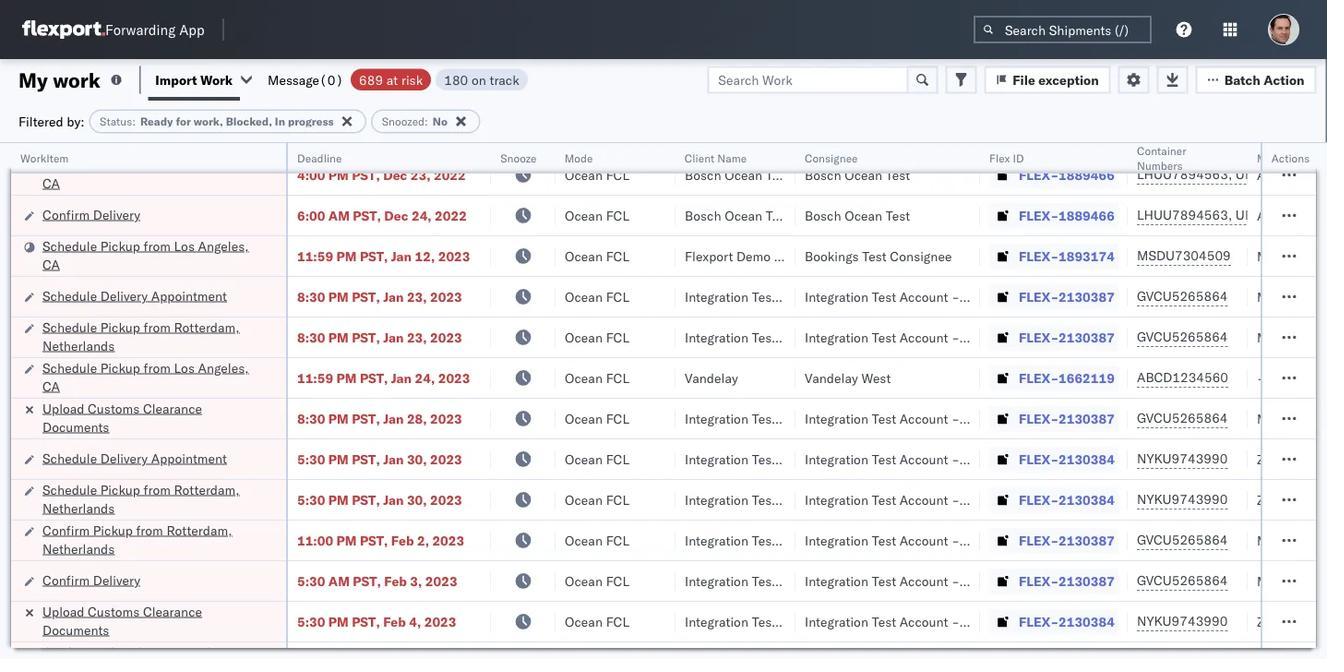 Task type: describe. For each thing, give the bounding box(es) containing it.
2023 up 8:30 pm pst, jan 28, 2023
[[438, 370, 470, 386]]

2 5:30 pm pst, jan 30, 2023 from the top
[[297, 492, 462, 508]]

1889466 for 6:00 am pst, dec 24, 2022
[[1059, 207, 1115, 223]]

resize handle column header for mode
[[654, 143, 676, 659]]

7 fcl from the top
[[606, 370, 630, 386]]

1 integration test account - karl lagerfeld from the top
[[805, 289, 1045, 305]]

4:00
[[297, 167, 325, 183]]

resize handle column header for client name
[[774, 143, 796, 659]]

gvcu5265864 for confirm delivery
[[1137, 572, 1228, 589]]

180 on track
[[444, 72, 520, 88]]

import
[[155, 72, 197, 88]]

batch
[[1225, 72, 1261, 88]]

2 flex-2130384 from the top
[[1019, 492, 1115, 508]]

1 2130387 from the top
[[1059, 289, 1115, 305]]

lhuu7894563, uetu5238478 for 6:00 am pst, dec 24, 2022
[[1137, 207, 1326, 223]]

bosch ocean test down consignee button
[[805, 167, 911, 183]]

8 ocean fcl from the top
[[565, 410, 630, 427]]

7 ocean fcl from the top
[[565, 370, 630, 386]]

forwarding app link
[[22, 20, 205, 39]]

8 account from the top
[[900, 613, 949, 630]]

4 integration from the top
[[805, 451, 869, 467]]

resize handle column header for flex id
[[1106, 143, 1128, 659]]

at
[[387, 72, 398, 88]]

2 2130384 from the top
[[1059, 492, 1115, 508]]

deadline
[[297, 151, 342, 165]]

confirm for 4:00
[[42, 156, 90, 173]]

demo
[[737, 248, 771, 264]]

7 flex- from the top
[[1019, 370, 1059, 386]]

clearance for 8:30 pm pst, jan 28, 2023
[[143, 400, 202, 416]]

delivery for 5:30 pm pst, jan 30, 2023
[[100, 450, 148, 466]]

schedule delivery appointment link for 5:30
[[42, 449, 227, 468]]

bosch ocean test up demo
[[685, 207, 791, 223]]

1 2130384 from the top
[[1059, 451, 1115, 467]]

flex id button
[[980, 147, 1110, 165]]

2022 for 11:59 pm pst, dec 13, 2022
[[442, 126, 474, 142]]

vandelay for vandelay west
[[805, 370, 858, 386]]

resize handle column header for consignee
[[958, 143, 980, 659]]

pickup for 8:30 pm pst, jan 23, 2023
[[100, 319, 140, 335]]

schedule pickup from rotterdam, netherlands button for 8:30 pm pst, jan 23, 2023
[[42, 318, 262, 357]]

8 fcl from the top
[[606, 410, 630, 427]]

mbl/mawb n button
[[1248, 147, 1328, 165]]

confirm pickup from los angeles, ca link
[[42, 156, 262, 192]]

6 flex- from the top
[[1019, 329, 1059, 345]]

schedule delivery appointment for 8:30 pm pst, jan 23, 2023
[[42, 288, 227, 304]]

4 flex- from the top
[[1019, 248, 1059, 264]]

abcd1234560
[[1137, 369, 1229, 385]]

app
[[179, 21, 205, 38]]

6:00 am pst, dec 24, 2022
[[297, 207, 467, 223]]

3 integration test account - karl lagerfeld from the top
[[805, 410, 1045, 427]]

feb for 3,
[[384, 573, 407, 589]]

confirm delivery link for second confirm delivery button from the bottom
[[42, 205, 140, 224]]

consignee inside button
[[805, 151, 858, 165]]

5 flex- from the top
[[1019, 289, 1059, 305]]

my
[[18, 67, 48, 92]]

5 integration test account - karl lagerfeld from the top
[[805, 492, 1045, 508]]

pst, up 5:30 pm pst, feb 4, 2023
[[353, 573, 381, 589]]

forwarding app
[[105, 21, 205, 38]]

workitem
[[20, 151, 69, 165]]

status
[[100, 114, 132, 128]]

documents for 5:30 pm pst, feb 4, 2023
[[42, 622, 109, 638]]

3 resize handle column header from the left
[[534, 143, 556, 659]]

bosch down search work text field at the right
[[805, 126, 842, 142]]

2,
[[417, 532, 429, 548]]

status : ready for work, blocked, in progress
[[100, 114, 334, 128]]

pm down 8:30 pm pst, jan 28, 2023
[[329, 451, 349, 467]]

2 8:30 from the top
[[297, 329, 325, 345]]

pst, down 6:00 am pst, dec 24, 2022
[[360, 248, 388, 264]]

8:30 pm pst, jan 28, 2023
[[297, 410, 462, 427]]

13 flex- from the top
[[1019, 613, 1059, 630]]

dec for 24,
[[384, 207, 409, 223]]

--
[[1257, 370, 1273, 386]]

2023 right 4,
[[424, 613, 457, 630]]

2 flex- from the top
[[1019, 167, 1059, 183]]

los for 11:59 pm pst, jan 24, 2023
[[174, 360, 195, 376]]

n
[[1325, 151, 1328, 165]]

file exception
[[1013, 72, 1099, 88]]

my work
[[18, 67, 101, 92]]

5:30 pm pst, feb 4, 2023
[[297, 613, 457, 630]]

pm up the 11:59 pm pst, jan 24, 2023
[[329, 329, 349, 345]]

upload customs clearance documents link for 8:30 pm pst, jan 28, 2023
[[42, 399, 262, 436]]

mbl/mawb
[[1257, 151, 1322, 165]]

13 ocean fcl from the top
[[565, 613, 630, 630]]

1 8:30 from the top
[[297, 289, 325, 305]]

2023 down 8:30 pm pst, jan 28, 2023
[[430, 451, 462, 467]]

from for 11:59 pm pst, jan 12, 2023
[[144, 238, 171, 254]]

1 flex- from the top
[[1019, 126, 1059, 142]]

3 account from the top
[[900, 410, 949, 427]]

23, for confirm pickup from los angeles, ca
[[411, 167, 431, 183]]

3 ocean fcl from the top
[[565, 207, 630, 223]]

7 integration test account - karl lagerfeld from the top
[[805, 573, 1045, 589]]

1 confirm delivery button from the top
[[42, 205, 140, 226]]

1662119
[[1059, 370, 1115, 386]]

1 maeu94084 from the top
[[1257, 289, 1328, 305]]

pickup for 5:30 pm pst, jan 30, 2023
[[100, 481, 140, 498]]

1 ocean fcl from the top
[[565, 126, 630, 142]]

5 lagerfeld from the top
[[990, 492, 1045, 508]]

schedule pickup from los angeles, ca for 11:59 pm pst, jan 24, 2023
[[42, 360, 249, 394]]

2023 up 11:00 pm pst, feb 2, 2023
[[430, 492, 462, 508]]

11:59 for 11:59 pm pst, jan 24, 2023
[[297, 370, 333, 386]]

documents for 8:30 pm pst, jan 28, 2023
[[42, 419, 109, 435]]

2022 for 6:00 am pst, dec 24, 2022
[[435, 207, 467, 223]]

2 confirm delivery button from the top
[[42, 571, 140, 591]]

6 integration test account - karl lagerfeld from the top
[[805, 532, 1045, 548]]

file
[[1013, 72, 1036, 88]]

flex-2130387 for schedule pickup from rotterdam, netherlands
[[1019, 329, 1115, 345]]

vandelay west
[[805, 370, 891, 386]]

3 maeu94084 from the top
[[1257, 410, 1328, 427]]

work
[[53, 67, 101, 92]]

6 lagerfeld from the top
[[990, 532, 1045, 548]]

3 2130387 from the top
[[1059, 410, 1115, 427]]

schedule pickup from los angeles, ca for 11:59 pm pst, jan 12, 2023
[[42, 238, 249, 272]]

6 ocean fcl from the top
[[565, 329, 630, 345]]

workitem button
[[11, 147, 268, 165]]

Search Shipments (/) text field
[[974, 16, 1152, 43]]

by:
[[67, 113, 85, 129]]

uetu5238478 for 11:59 pm pst, dec 13, 2022
[[1236, 126, 1326, 142]]

abcdefg78 for 6:00 am pst, dec 24, 2022
[[1257, 207, 1328, 223]]

2 confirm from the top
[[42, 206, 90, 222]]

track
[[490, 72, 520, 88]]

11:59 pm pst, jan 12, 2023
[[297, 248, 470, 264]]

exception
[[1039, 72, 1099, 88]]

confirm delivery link for first confirm delivery button from the bottom of the page
[[42, 571, 140, 589]]

2 integration from the top
[[805, 329, 869, 345]]

flex-1893174
[[1019, 248, 1115, 264]]

4:00 pm pst, dec 23, 2022
[[297, 167, 466, 183]]

11 fcl from the top
[[606, 532, 630, 548]]

11:59 pm pst, dec 13, 2022
[[297, 126, 474, 142]]

on
[[472, 72, 486, 88]]

maeu97361
[[1257, 248, 1328, 264]]

flex
[[990, 151, 1010, 165]]

6 integration from the top
[[805, 532, 869, 548]]

12 flex- from the top
[[1019, 573, 1059, 589]]

12,
[[415, 248, 435, 264]]

4 lagerfeld from the top
[[990, 451, 1045, 467]]

confirm pickup from rotterdam, netherlands button
[[42, 521, 262, 560]]

1 nyku9743990 from the top
[[1137, 451, 1228, 467]]

2023 right 3,
[[425, 573, 458, 589]]

5 fcl from the top
[[606, 289, 630, 305]]

1 vertical spatial 23,
[[407, 289, 427, 305]]

confirm pickup from rotterdam, netherlands
[[42, 522, 232, 557]]

2023 right the 2,
[[432, 532, 465, 548]]

am for 5:30
[[329, 573, 350, 589]]

confirm pickup from rotterdam, netherlands link
[[42, 521, 262, 558]]

am for 6:00
[[329, 207, 350, 223]]

snoozed
[[382, 114, 425, 128]]

2 30, from the top
[[407, 492, 427, 508]]

abcdefg78 for 11:59 pm pst, dec 13, 2022
[[1257, 126, 1328, 142]]

6:00
[[297, 207, 325, 223]]

gvcu5265864 for schedule pickup from rotterdam, netherlands
[[1137, 329, 1228, 345]]

name
[[718, 151, 747, 165]]

container numbers
[[1137, 144, 1187, 172]]

3 zimu30483 from the top
[[1257, 613, 1328, 630]]

risk
[[401, 72, 423, 88]]

2 ocean fcl from the top
[[565, 167, 630, 183]]

flex-1889466 for 6:00 am pst, dec 24, 2022
[[1019, 207, 1115, 223]]

pickup for 11:00 pm pst, feb 2, 2023
[[93, 522, 133, 538]]

3 fcl from the top
[[606, 207, 630, 223]]

9 fcl from the top
[[606, 451, 630, 467]]

snooze
[[500, 151, 537, 165]]

8 flex- from the top
[[1019, 410, 1059, 427]]

consignee button
[[796, 147, 962, 165]]

8 karl from the top
[[963, 613, 987, 630]]

jan up 11:00 pm pst, feb 2, 2023
[[383, 492, 404, 508]]

uetu5238478 for 6:00 am pst, dec 24, 2022
[[1236, 207, 1326, 223]]

vandelay for vandelay
[[685, 370, 738, 386]]

numbers
[[1137, 158, 1183, 172]]

24, for 2022
[[412, 207, 432, 223]]

client name
[[685, 151, 747, 165]]

24, for 2023
[[415, 370, 435, 386]]

dec for 23,
[[383, 167, 408, 183]]

in
[[275, 114, 285, 128]]

2023 right 28,
[[430, 410, 462, 427]]

1 flex-1889466 from the top
[[1019, 126, 1115, 142]]

1 8:30 pm pst, jan 23, 2023 from the top
[[297, 289, 462, 305]]

1889466 for 4:00 pm pst, dec 23, 2022
[[1059, 167, 1115, 183]]

1 zimu30483 from the top
[[1257, 451, 1328, 467]]

2 nyku9743990 from the top
[[1137, 491, 1228, 507]]

2023 right 12,
[[438, 248, 470, 264]]

schedule pickup from rotterdam, netherlands for 5:30 pm pst, jan 30, 2023
[[42, 481, 240, 516]]

upload customs clearance documents for 5:30 pm pst, feb 4, 2023
[[42, 603, 202, 638]]

ca for 11:59 pm pst, jan 12, 2023
[[42, 256, 60, 272]]

bosch ocean test up name on the right of page
[[685, 126, 791, 142]]

1 5:30 from the top
[[297, 451, 325, 467]]

filtered
[[18, 113, 63, 129]]

pst, down deadline "button"
[[352, 167, 380, 183]]

13,
[[419, 126, 439, 142]]

batch action button
[[1196, 66, 1317, 94]]

1 flex-2130387 from the top
[[1019, 289, 1115, 305]]

7 lagerfeld from the top
[[990, 573, 1045, 589]]

pst, down 4:00 pm pst, dec 23, 2022
[[353, 207, 381, 223]]

pm down the 11:59 pm pst, jan 24, 2023
[[329, 410, 349, 427]]

pm up deadline
[[337, 126, 357, 142]]

9 resize handle column header from the left
[[1294, 143, 1317, 659]]

10 ocean fcl from the top
[[565, 492, 630, 508]]

8 integration from the top
[[805, 613, 869, 630]]

1893174
[[1059, 248, 1115, 264]]

message
[[268, 72, 319, 88]]

lhuu7894563, uetu5238478 for 11:59 pm pst, dec 13, 2022
[[1137, 126, 1326, 142]]

confirm for 11:00
[[42, 522, 90, 538]]

id
[[1013, 151, 1025, 165]]

3,
[[410, 573, 422, 589]]

3 flex-2130384 from the top
[[1019, 613, 1115, 630]]

schedule pickup from rotterdam, netherlands for 8:30 pm pst, jan 23, 2023
[[42, 319, 240, 354]]

pst, up 8:30 pm pst, jan 28, 2023
[[360, 370, 388, 386]]

1 karl from the top
[[963, 289, 987, 305]]

appointment for 5:30 pm pst, jan 30, 2023
[[151, 450, 227, 466]]

3 5:30 from the top
[[297, 573, 325, 589]]

pm up 8:30 pm pst, jan 28, 2023
[[337, 370, 357, 386]]

13 fcl from the top
[[606, 613, 630, 630]]

1 1889466 from the top
[[1059, 126, 1115, 142]]

schedule for 11:59 pm pst, jan 24, 2023
[[42, 360, 97, 376]]

batch action
[[1225, 72, 1305, 88]]

3 flex-2130387 from the top
[[1019, 410, 1115, 427]]

feb for 2,
[[391, 532, 414, 548]]

container
[[1137, 144, 1187, 157]]

28,
[[407, 410, 427, 427]]

1 30, from the top
[[407, 451, 427, 467]]

upload customs clearance documents for 8:30 pm pst, jan 28, 2023
[[42, 400, 202, 435]]

3 nyku9743990 from the top
[[1137, 613, 1228, 629]]

4 fcl from the top
[[606, 248, 630, 264]]

10 flex- from the top
[[1019, 492, 1059, 508]]

west
[[862, 370, 891, 386]]

action
[[1264, 72, 1305, 88]]

pickup for 11:59 pm pst, jan 12, 2023
[[100, 238, 140, 254]]

maeu94084 for confirm delivery
[[1257, 573, 1328, 589]]

mbl/mawb n
[[1257, 151, 1328, 165]]

import work button
[[155, 72, 233, 88]]

: for snoozed
[[425, 114, 428, 128]]

bookings
[[805, 248, 859, 264]]

client name button
[[676, 147, 777, 165]]

pst, down 8:30 pm pst, jan 28, 2023
[[352, 451, 380, 467]]

bosch ocean test up bookings test consignee
[[805, 207, 911, 223]]

4 karl from the top
[[963, 451, 987, 467]]

clearance for 5:30 pm pst, feb 4, 2023
[[143, 603, 202, 619]]

3 lagerfeld from the top
[[990, 410, 1045, 427]]

2023 up the 11:59 pm pst, jan 24, 2023
[[430, 329, 462, 345]]

2 zimu30483 from the top
[[1257, 492, 1328, 508]]

schedule pickup from los angeles, ca button for 11:59 pm pst, jan 12, 2023
[[42, 237, 262, 276]]

customs for 8:30 pm pst, jan 28, 2023
[[88, 400, 140, 416]]

3 gvcu5265864 from the top
[[1137, 410, 1228, 426]]



Task type: vqa. For each thing, say whether or not it's contained in the screenshot.
the bottom MAEU1234567
no



Task type: locate. For each thing, give the bounding box(es) containing it.
jan up the 11:59 pm pst, jan 24, 2023
[[383, 329, 404, 345]]

1 schedule pickup from los angeles, ca button from the top
[[42, 237, 262, 276]]

flex-1889466 up flex id button
[[1019, 126, 1115, 142]]

3 integration from the top
[[805, 410, 869, 427]]

am right 6:00
[[329, 207, 350, 223]]

0 vertical spatial lhuu7894563,
[[1137, 126, 1233, 142]]

1 vertical spatial am
[[329, 573, 350, 589]]

11:59
[[297, 126, 333, 142], [297, 248, 333, 264], [297, 370, 333, 386]]

confirm delivery link down confirm pickup from rotterdam, netherlands
[[42, 571, 140, 589]]

ca
[[42, 175, 60, 191], [42, 256, 60, 272], [42, 378, 60, 394]]

from for 5:30 pm pst, jan 30, 2023
[[144, 481, 171, 498]]

1 fcl from the top
[[606, 126, 630, 142]]

appointment for 8:30 pm pst, jan 23, 2023
[[151, 288, 227, 304]]

dec left 13,
[[391, 126, 416, 142]]

confirm delivery down confirm pickup from rotterdam, netherlands
[[42, 572, 140, 588]]

1 vertical spatial schedule pickup from rotterdam, netherlands button
[[42, 481, 262, 519]]

2 vertical spatial lhuu7894563,
[[1137, 207, 1233, 223]]

rotterdam, for 11:00 pm pst, feb 2, 2023
[[167, 522, 232, 538]]

feb for 4,
[[383, 613, 406, 630]]

appointment
[[151, 288, 227, 304], [151, 450, 227, 466]]

2 gvcu5265864 from the top
[[1137, 329, 1228, 345]]

0 vertical spatial dec
[[391, 126, 416, 142]]

2023
[[438, 248, 470, 264], [430, 289, 462, 305], [430, 329, 462, 345], [438, 370, 470, 386], [430, 410, 462, 427], [430, 451, 462, 467], [430, 492, 462, 508], [432, 532, 465, 548], [425, 573, 458, 589], [424, 613, 457, 630]]

0 vertical spatial abcdefg78
[[1257, 126, 1328, 142]]

6 resize handle column header from the left
[[958, 143, 980, 659]]

2 vertical spatial 1889466
[[1059, 207, 1115, 223]]

los for 4:00 pm pst, dec 23, 2022
[[167, 156, 187, 173]]

confirm delivery link down confirm pickup from los angeles, ca
[[42, 205, 140, 224]]

pickup for 4:00 pm pst, dec 23, 2022
[[93, 156, 133, 173]]

angeles, for 4:00 pm pst, dec 23, 2022
[[191, 156, 241, 173]]

0 vertical spatial schedule pickup from los angeles, ca link
[[42, 237, 262, 274]]

11:59 down 6:00
[[297, 248, 333, 264]]

11:59 for 11:59 pm pst, dec 13, 2022
[[297, 126, 333, 142]]

0 vertical spatial angeles,
[[191, 156, 241, 173]]

work
[[200, 72, 233, 88]]

-
[[952, 289, 960, 305], [952, 329, 960, 345], [1257, 370, 1265, 386], [1265, 370, 1273, 386], [952, 410, 960, 427], [952, 451, 960, 467], [952, 492, 960, 508], [952, 532, 960, 548], [952, 573, 960, 589], [952, 613, 960, 630]]

0 vertical spatial schedule pickup from rotterdam, netherlands button
[[42, 318, 262, 357]]

2 vertical spatial netherlands
[[42, 541, 115, 557]]

23, for schedule pickup from rotterdam, netherlands
[[407, 329, 427, 345]]

1 customs from the top
[[88, 400, 140, 416]]

maeu94084 for schedule pickup from rotterdam, netherlands
[[1257, 329, 1328, 345]]

feb left the 2,
[[391, 532, 414, 548]]

1 vertical spatial 2022
[[434, 167, 466, 183]]

5:30 down 8:30 pm pst, jan 28, 2023
[[297, 451, 325, 467]]

2 fcl from the top
[[606, 167, 630, 183]]

1 vertical spatial nyku9743990
[[1137, 491, 1228, 507]]

container numbers button
[[1128, 139, 1230, 173]]

pst, up deadline "button"
[[360, 126, 388, 142]]

feb left 4,
[[383, 613, 406, 630]]

consignee for bookings test consignee
[[890, 248, 952, 264]]

los for 11:59 pm pst, jan 12, 2023
[[174, 238, 195, 254]]

resize handle column header for deadline
[[469, 143, 491, 659]]

2 customs from the top
[[88, 603, 140, 619]]

4 resize handle column header from the left
[[654, 143, 676, 659]]

schedule delivery appointment button for 8:30 pm pst, jan 23, 2023
[[42, 287, 227, 307]]

1 schedule pickup from los angeles, ca from the top
[[42, 238, 249, 272]]

1 vertical spatial 1889466
[[1059, 167, 1115, 183]]

689 at risk
[[359, 72, 423, 88]]

consignee right 'bookings' in the top right of the page
[[890, 248, 952, 264]]

689
[[359, 72, 383, 88]]

4 ocean fcl from the top
[[565, 248, 630, 264]]

bosch down client
[[685, 167, 722, 183]]

schedule pickup from los angeles, ca
[[42, 238, 249, 272], [42, 360, 249, 394]]

1 vertical spatial 8:30 pm pst, jan 23, 2023
[[297, 329, 462, 345]]

resize handle column header for container numbers
[[1226, 143, 1248, 659]]

3 2130384 from the top
[[1059, 613, 1115, 630]]

0 vertical spatial 2022
[[442, 126, 474, 142]]

0 vertical spatial 2130384
[[1059, 451, 1115, 467]]

1889466 up 1893174
[[1059, 207, 1115, 223]]

2 netherlands from the top
[[42, 500, 115, 516]]

from for 11:59 pm pst, jan 24, 2023
[[144, 360, 171, 376]]

0 vertical spatial upload
[[42, 400, 84, 416]]

lhuu7894563, uetu5238478 down 'batch'
[[1137, 126, 1326, 142]]

1 vertical spatial confirm delivery
[[42, 572, 140, 588]]

resize handle column header for workitem
[[264, 143, 286, 659]]

7 account from the top
[[900, 573, 949, 589]]

6 karl from the top
[[963, 532, 987, 548]]

0 vertical spatial zimu30483
[[1257, 451, 1328, 467]]

test
[[766, 126, 791, 142], [886, 126, 911, 142], [766, 167, 791, 183], [886, 167, 911, 183], [766, 207, 791, 223], [886, 207, 911, 223], [862, 248, 887, 264], [872, 289, 897, 305], [872, 329, 897, 345], [872, 410, 897, 427], [872, 451, 897, 467], [872, 492, 897, 508], [872, 532, 897, 548], [872, 573, 897, 589], [872, 613, 897, 630]]

from for 8:30 pm pst, jan 23, 2023
[[144, 319, 171, 335]]

schedule pickup from rotterdam, netherlands link for 8:30
[[42, 318, 262, 355]]

1 vertical spatial lhuu7894563, uetu5238478
[[1137, 166, 1326, 182]]

consignee down search work text field at the right
[[805, 151, 858, 165]]

ca for 11:59 pm pst, jan 24, 2023
[[42, 378, 60, 394]]

confirm delivery
[[42, 206, 140, 222], [42, 572, 140, 588]]

2 vertical spatial 2022
[[435, 207, 467, 223]]

5 flex-2130387 from the top
[[1019, 573, 1115, 589]]

0 horizontal spatial vandelay
[[685, 370, 738, 386]]

0 vertical spatial schedule pickup from los angeles, ca
[[42, 238, 249, 272]]

12 fcl from the top
[[606, 573, 630, 589]]

23, down 13,
[[411, 167, 431, 183]]

2 am from the top
[[329, 573, 350, 589]]

documents
[[42, 419, 109, 435], [42, 622, 109, 638]]

0 vertical spatial flex-2130384
[[1019, 451, 1115, 467]]

angeles, for 11:59 pm pst, jan 12, 2023
[[198, 238, 249, 254]]

maeu94084 for confirm pickup from rotterdam, netherlands
[[1257, 532, 1328, 548]]

ocean
[[565, 126, 603, 142], [725, 126, 763, 142], [845, 126, 883, 142], [565, 167, 603, 183], [725, 167, 763, 183], [845, 167, 883, 183], [565, 207, 603, 223], [725, 207, 763, 223], [845, 207, 883, 223], [565, 248, 603, 264], [565, 289, 603, 305], [565, 329, 603, 345], [565, 370, 603, 386], [565, 410, 603, 427], [565, 451, 603, 467], [565, 492, 603, 508], [565, 532, 603, 548], [565, 573, 603, 589], [565, 613, 603, 630]]

7 resize handle column header from the left
[[1106, 143, 1128, 659]]

1 : from the left
[[132, 114, 136, 128]]

1 vertical spatial 11:59
[[297, 248, 333, 264]]

snoozed : no
[[382, 114, 448, 128]]

from inside confirm pickup from los angeles, ca
[[136, 156, 163, 173]]

1 vertical spatial clearance
[[143, 603, 202, 619]]

0 vertical spatial ca
[[42, 175, 60, 191]]

lhuu7894563, up container
[[1137, 126, 1233, 142]]

2 vertical spatial 23,
[[407, 329, 427, 345]]

1 vertical spatial customs
[[88, 603, 140, 619]]

1 vertical spatial angeles,
[[198, 238, 249, 254]]

1 vertical spatial appointment
[[151, 450, 227, 466]]

1 confirm from the top
[[42, 156, 90, 173]]

1 lhuu7894563, from the top
[[1137, 126, 1233, 142]]

bosch up flexport
[[685, 207, 722, 223]]

1 vertical spatial upload customs clearance documents link
[[42, 602, 262, 639]]

uetu5238478 up mbl/mawb n button
[[1236, 126, 1326, 142]]

pickup inside confirm pickup from los angeles, ca
[[93, 156, 133, 173]]

1 clearance from the top
[[143, 400, 202, 416]]

1 integration from the top
[[805, 289, 869, 305]]

no
[[433, 114, 448, 128]]

1 vertical spatial 30,
[[407, 492, 427, 508]]

2 vertical spatial abcdefg78
[[1257, 207, 1328, 223]]

3 confirm from the top
[[42, 522, 90, 538]]

1 account from the top
[[900, 289, 949, 305]]

jan
[[391, 248, 412, 264], [383, 289, 404, 305], [383, 329, 404, 345], [391, 370, 412, 386], [383, 410, 404, 427], [383, 451, 404, 467], [383, 492, 404, 508]]

pm up the 11:00
[[329, 492, 349, 508]]

confirm delivery button down confirm pickup from los angeles, ca
[[42, 205, 140, 226]]

1 vertical spatial documents
[[42, 622, 109, 638]]

schedule
[[42, 238, 97, 254], [42, 288, 97, 304], [42, 319, 97, 335], [42, 360, 97, 376], [42, 450, 97, 466], [42, 481, 97, 498]]

schedule for 5:30 pm pst, jan 30, 2023
[[42, 481, 97, 498]]

6 account from the top
[[900, 532, 949, 548]]

1 confirm delivery link from the top
[[42, 205, 140, 224]]

confirm
[[42, 156, 90, 173], [42, 206, 90, 222], [42, 522, 90, 538], [42, 572, 90, 588]]

24,
[[412, 207, 432, 223], [415, 370, 435, 386]]

1889466 down flex id button
[[1059, 167, 1115, 183]]

bosch ocean test down name on the right of page
[[685, 167, 791, 183]]

ocean fcl
[[565, 126, 630, 142], [565, 167, 630, 183], [565, 207, 630, 223], [565, 248, 630, 264], [565, 289, 630, 305], [565, 329, 630, 345], [565, 370, 630, 386], [565, 410, 630, 427], [565, 451, 630, 467], [565, 492, 630, 508], [565, 532, 630, 548], [565, 573, 630, 589], [565, 613, 630, 630]]

resize handle column header
[[264, 143, 286, 659], [469, 143, 491, 659], [534, 143, 556, 659], [654, 143, 676, 659], [774, 143, 796, 659], [958, 143, 980, 659], [1106, 143, 1128, 659], [1226, 143, 1248, 659], [1294, 143, 1317, 659]]

0 vertical spatial 8:30
[[297, 289, 325, 305]]

schedule pickup from los angeles, ca link for 11:59 pm pst, jan 24, 2023
[[42, 359, 262, 396]]

1 vertical spatial schedule delivery appointment
[[42, 450, 227, 466]]

schedule pickup from los angeles, ca button
[[42, 237, 262, 276], [42, 359, 262, 397]]

1 upload from the top
[[42, 400, 84, 416]]

0 vertical spatial 11:59
[[297, 126, 333, 142]]

0 vertical spatial schedule pickup from rotterdam, netherlands
[[42, 319, 240, 354]]

delivery for 6:00 am pst, dec 24, 2022
[[93, 206, 140, 222]]

8 lagerfeld from the top
[[990, 613, 1045, 630]]

netherlands for 11:00
[[42, 541, 115, 557]]

2 vertical spatial ca
[[42, 378, 60, 394]]

pst, up the 11:59 pm pst, jan 24, 2023
[[352, 329, 380, 345]]

pst, down 5:30 am pst, feb 3, 2023
[[352, 613, 380, 630]]

lhuu7894563, for 11:59 pm pst, dec 13, 2022
[[1137, 126, 1233, 142]]

1 vertical spatial schedule pickup from los angeles, ca
[[42, 360, 249, 394]]

1889466 up flex id button
[[1059, 126, 1115, 142]]

integration test account - karl lagerfeld
[[805, 289, 1045, 305], [805, 329, 1045, 345], [805, 410, 1045, 427], [805, 451, 1045, 467], [805, 492, 1045, 508], [805, 532, 1045, 548], [805, 573, 1045, 589], [805, 613, 1045, 630]]

0 vertical spatial schedule pickup from rotterdam, netherlands link
[[42, 318, 262, 355]]

lhuu7894563, up msdu7304509
[[1137, 207, 1233, 223]]

confirm pickup from los angeles, ca
[[42, 156, 241, 191]]

confirm inside confirm pickup from los angeles, ca
[[42, 156, 90, 173]]

los inside confirm pickup from los angeles, ca
[[167, 156, 187, 173]]

2 vertical spatial lhuu7894563, uetu5238478
[[1137, 207, 1326, 223]]

bosch down consignee button
[[805, 167, 842, 183]]

pm down 5:30 am pst, feb 3, 2023
[[329, 613, 349, 630]]

5:30 up the 11:00
[[297, 492, 325, 508]]

confirm pickup from los angeles, ca button
[[42, 156, 262, 194]]

1 vandelay from the left
[[685, 370, 738, 386]]

30, up the 2,
[[407, 492, 427, 508]]

flex-1662119
[[1019, 370, 1115, 386]]

pst,
[[360, 126, 388, 142], [352, 167, 380, 183], [353, 207, 381, 223], [360, 248, 388, 264], [352, 289, 380, 305], [352, 329, 380, 345], [360, 370, 388, 386], [352, 410, 380, 427], [352, 451, 380, 467], [352, 492, 380, 508], [360, 532, 388, 548], [353, 573, 381, 589], [352, 613, 380, 630]]

0 vertical spatial 5:30 pm pst, jan 30, 2023
[[297, 451, 462, 467]]

schedule pickup from rotterdam, netherlands link
[[42, 318, 262, 355], [42, 481, 262, 517]]

7 karl from the top
[[963, 573, 987, 589]]

5:30 pm pst, jan 30, 2023 down 8:30 pm pst, jan 28, 2023
[[297, 451, 462, 467]]

pst, down the 11:59 pm pst, jan 24, 2023
[[352, 410, 380, 427]]

1 gvcu5265864 from the top
[[1137, 288, 1228, 304]]

4 confirm from the top
[[42, 572, 90, 588]]

6 schedule from the top
[[42, 481, 97, 498]]

jan up 28,
[[391, 370, 412, 386]]

8:30 down 6:00
[[297, 289, 325, 305]]

8:30 pm pst, jan 23, 2023 up the 11:59 pm pst, jan 24, 2023
[[297, 329, 462, 345]]

1 vertical spatial los
[[174, 238, 195, 254]]

0 vertical spatial schedule delivery appointment button
[[42, 287, 227, 307]]

schedule delivery appointment for 5:30 pm pst, jan 30, 2023
[[42, 450, 227, 466]]

0 vertical spatial confirm delivery button
[[42, 205, 140, 226]]

1 vertical spatial 5:30 pm pst, jan 30, 2023
[[297, 492, 462, 508]]

2 vertical spatial dec
[[384, 207, 409, 223]]

angeles, inside confirm pickup from los angeles, ca
[[191, 156, 241, 173]]

jan down the 11:59 pm pst, jan 12, 2023 on the top left of page
[[383, 289, 404, 305]]

23,
[[411, 167, 431, 183], [407, 289, 427, 305], [407, 329, 427, 345]]

pst, up 5:30 am pst, feb 3, 2023
[[360, 532, 388, 548]]

2 confirm delivery link from the top
[[42, 571, 140, 589]]

2 lagerfeld from the top
[[990, 329, 1045, 345]]

upload customs clearance documents link for 5:30 pm pst, feb 4, 2023
[[42, 602, 262, 639]]

schedule pickup from rotterdam, netherlands link for 5:30
[[42, 481, 262, 517]]

lhuu7894563, uetu5238478 for 4:00 pm pst, dec 23, 2022
[[1137, 166, 1326, 182]]

0 vertical spatial confirm delivery link
[[42, 205, 140, 224]]

upload for 8:30 pm pst, jan 28, 2023
[[42, 400, 84, 416]]

8:30 down the 11:59 pm pst, jan 24, 2023
[[297, 410, 325, 427]]

message (0)
[[268, 72, 344, 88]]

11:59 pm pst, jan 24, 2023
[[297, 370, 470, 386]]

2 vertical spatial 11:59
[[297, 370, 333, 386]]

mode button
[[556, 147, 657, 165]]

0 vertical spatial uetu5238478
[[1236, 126, 1326, 142]]

1 vertical spatial netherlands
[[42, 500, 115, 516]]

customs for 5:30 pm pst, feb 4, 2023
[[88, 603, 140, 619]]

2 vertical spatial 8:30
[[297, 410, 325, 427]]

2 vertical spatial rotterdam,
[[167, 522, 232, 538]]

0 vertical spatial am
[[329, 207, 350, 223]]

1 vertical spatial abcdefg78
[[1257, 167, 1328, 183]]

confirm delivery down confirm pickup from los angeles, ca
[[42, 206, 140, 222]]

2 vertical spatial zimu30483
[[1257, 613, 1328, 630]]

6 fcl from the top
[[606, 329, 630, 345]]

1 vertical spatial upload
[[42, 603, 84, 619]]

4 flex-2130387 from the top
[[1019, 532, 1115, 548]]

abcdefg78 up mbl/mawb n button
[[1257, 126, 1328, 142]]

feb left 3,
[[384, 573, 407, 589]]

pickup for 11:59 pm pst, jan 24, 2023
[[100, 360, 140, 376]]

uetu5238478 up maeu97361
[[1236, 207, 1326, 223]]

1 schedule delivery appointment link from the top
[[42, 287, 227, 305]]

1 lagerfeld from the top
[[990, 289, 1045, 305]]

flexport. image
[[22, 20, 105, 39]]

rotterdam, for 8:30 pm pst, jan 23, 2023
[[174, 319, 240, 335]]

2022 down 13,
[[434, 167, 466, 183]]

1 vertical spatial schedule pickup from los angeles, ca link
[[42, 359, 262, 396]]

bookings test consignee
[[805, 248, 952, 264]]

5:30 pm pst, jan 30, 2023
[[297, 451, 462, 467], [297, 492, 462, 508]]

lhuu7894563, for 6:00 am pst, dec 24, 2022
[[1137, 207, 1233, 223]]

flexport demo consignee
[[685, 248, 836, 264]]

dec for 13,
[[391, 126, 416, 142]]

for
[[176, 114, 191, 128]]

pm down 6:00 am pst, dec 24, 2022
[[337, 248, 357, 264]]

11:00 pm pst, feb 2, 2023
[[297, 532, 465, 548]]

5 account from the top
[[900, 492, 949, 508]]

1 vertical spatial upload customs clearance documents
[[42, 603, 202, 638]]

0 vertical spatial schedule delivery appointment link
[[42, 287, 227, 305]]

bosch up client
[[685, 126, 722, 142]]

2022
[[442, 126, 474, 142], [434, 167, 466, 183], [435, 207, 467, 223]]

deadline button
[[288, 147, 473, 165]]

2 vertical spatial nyku9743990
[[1137, 613, 1228, 629]]

2 vertical spatial flex-1889466
[[1019, 207, 1115, 223]]

flex-2130387 button
[[990, 284, 1119, 310], [990, 284, 1119, 310], [990, 325, 1119, 350], [990, 325, 1119, 350], [990, 406, 1119, 432], [990, 406, 1119, 432], [990, 528, 1119, 553], [990, 528, 1119, 553], [990, 568, 1119, 594], [990, 568, 1119, 594]]

8 integration test account - karl lagerfeld from the top
[[805, 613, 1045, 630]]

1 vertical spatial schedule pickup from rotterdam, netherlands link
[[42, 481, 262, 517]]

1 horizontal spatial vandelay
[[805, 370, 858, 386]]

1 vertical spatial zimu30483
[[1257, 492, 1328, 508]]

ca for 4:00 pm pst, dec 23, 2022
[[42, 175, 60, 191]]

flexport
[[685, 248, 733, 264]]

flex-2130387
[[1019, 289, 1115, 305], [1019, 329, 1115, 345], [1019, 410, 1115, 427], [1019, 532, 1115, 548], [1019, 573, 1115, 589]]

4,
[[409, 613, 421, 630]]

0 vertical spatial upload customs clearance documents link
[[42, 399, 262, 436]]

0 vertical spatial 24,
[[412, 207, 432, 223]]

mode
[[565, 151, 593, 165]]

2 schedule pickup from los angeles, ca from the top
[[42, 360, 249, 394]]

2022 up 12,
[[435, 207, 467, 223]]

am
[[329, 207, 350, 223], [329, 573, 350, 589]]

confirm delivery button down confirm pickup from rotterdam, netherlands
[[42, 571, 140, 591]]

1 schedule from the top
[[42, 238, 97, 254]]

abcdefg78 for 4:00 pm pst, dec 23, 2022
[[1257, 167, 1328, 183]]

pm down the 11:59 pm pst, jan 12, 2023 on the top left of page
[[329, 289, 349, 305]]

client
[[685, 151, 715, 165]]

schedule delivery appointment button
[[42, 287, 227, 307], [42, 449, 227, 469]]

2 vertical spatial los
[[174, 360, 195, 376]]

5:30 am pst, feb 3, 2023
[[297, 573, 458, 589]]

0 vertical spatial 23,
[[411, 167, 431, 183]]

delivery
[[93, 206, 140, 222], [100, 288, 148, 304], [100, 450, 148, 466], [93, 572, 140, 588]]

1 upload customs clearance documents link from the top
[[42, 399, 262, 436]]

1 horizontal spatial :
[[425, 114, 428, 128]]

0 vertical spatial 8:30 pm pst, jan 23, 2023
[[297, 289, 462, 305]]

schedule pickup from los angeles, ca link
[[42, 237, 262, 274], [42, 359, 262, 396]]

: left 'no'
[[425, 114, 428, 128]]

pm right the 11:00
[[337, 532, 357, 548]]

lhuu7894563, down container
[[1137, 166, 1233, 182]]

180
[[444, 72, 468, 88]]

Search Work text field
[[707, 66, 909, 94]]

1 vertical spatial 8:30
[[297, 329, 325, 345]]

23, up the 11:59 pm pst, jan 24, 2023
[[407, 329, 427, 345]]

2 appointment from the top
[[151, 450, 227, 466]]

flex-2130387 for confirm delivery
[[1019, 573, 1115, 589]]

schedule pickup from los angeles, ca link for 11:59 pm pst, jan 12, 2023
[[42, 237, 262, 274]]

delivery for 8:30 pm pst, jan 23, 2023
[[100, 288, 148, 304]]

2 vertical spatial feb
[[383, 613, 406, 630]]

8:30 pm pst, jan 23, 2023 down the 11:59 pm pst, jan 12, 2023 on the top left of page
[[297, 289, 462, 305]]

flex-1889466 up flex-1893174
[[1019, 207, 1115, 223]]

pm down deadline
[[329, 167, 349, 183]]

2 schedule pickup from rotterdam, netherlands from the top
[[42, 481, 240, 516]]

4 2130387 from the top
[[1059, 532, 1115, 548]]

24, up 28,
[[415, 370, 435, 386]]

fcl
[[606, 126, 630, 142], [606, 167, 630, 183], [606, 207, 630, 223], [606, 248, 630, 264], [606, 289, 630, 305], [606, 329, 630, 345], [606, 370, 630, 386], [606, 410, 630, 427], [606, 451, 630, 467], [606, 492, 630, 508], [606, 532, 630, 548], [606, 573, 630, 589], [606, 613, 630, 630]]

2 8:30 pm pst, jan 23, 2023 from the top
[[297, 329, 462, 345]]

8:30 pm pst, jan 23, 2023
[[297, 289, 462, 305], [297, 329, 462, 345]]

1 vertical spatial rotterdam,
[[174, 481, 240, 498]]

1 schedule delivery appointment from the top
[[42, 288, 227, 304]]

blocked,
[[226, 114, 272, 128]]

5 resize handle column header from the left
[[774, 143, 796, 659]]

1 vertical spatial uetu5238478
[[1236, 166, 1326, 182]]

1 vertical spatial feb
[[384, 573, 407, 589]]

2022 for 4:00 pm pst, dec 23, 2022
[[434, 167, 466, 183]]

msdu7304509
[[1137, 247, 1231, 264]]

bosch ocean test up consignee button
[[805, 126, 911, 142]]

0 vertical spatial rotterdam,
[[174, 319, 240, 335]]

23, down 12,
[[407, 289, 427, 305]]

0 vertical spatial appointment
[[151, 288, 227, 304]]

0 vertical spatial 1889466
[[1059, 126, 1115, 142]]

5:30 down the 11:00
[[297, 573, 325, 589]]

1 schedule delivery appointment button from the top
[[42, 287, 227, 307]]

1 vertical spatial 2130384
[[1059, 492, 1115, 508]]

schedule pickup from rotterdam, netherlands button for 5:30 pm pst, jan 30, 2023
[[42, 481, 262, 519]]

0 vertical spatial feb
[[391, 532, 414, 548]]

customs
[[88, 400, 140, 416], [88, 603, 140, 619]]

flex-2130384 button
[[990, 446, 1119, 472], [990, 446, 1119, 472], [990, 487, 1119, 513], [990, 487, 1119, 513], [990, 609, 1119, 635], [990, 609, 1119, 635]]

upload customs clearance documents link
[[42, 399, 262, 436], [42, 602, 262, 639]]

abcdefg78
[[1257, 126, 1328, 142], [1257, 167, 1328, 183], [1257, 207, 1328, 223]]

2 schedule delivery appointment button from the top
[[42, 449, 227, 469]]

11 flex- from the top
[[1019, 532, 1059, 548]]

2 integration test account - karl lagerfeld from the top
[[805, 329, 1045, 345]]

2022 right 13,
[[442, 126, 474, 142]]

5 karl from the top
[[963, 492, 987, 508]]

upload for 5:30 pm pst, feb 4, 2023
[[42, 603, 84, 619]]

abcdefg78 down mbl/mawb n
[[1257, 167, 1328, 183]]

24, up 12,
[[412, 207, 432, 223]]

8:30 up the 11:59 pm pst, jan 24, 2023
[[297, 329, 325, 345]]

2 ca from the top
[[42, 256, 60, 272]]

3 flex- from the top
[[1019, 207, 1059, 223]]

5:30 down 5:30 am pst, feb 3, 2023
[[297, 613, 325, 630]]

angeles, for 11:59 pm pst, jan 24, 2023
[[198, 360, 249, 376]]

: for status
[[132, 114, 136, 128]]

11:00
[[297, 532, 333, 548]]

schedule delivery appointment button for 5:30 pm pst, jan 30, 2023
[[42, 449, 227, 469]]

actions
[[1272, 151, 1310, 165]]

11:59 up deadline
[[297, 126, 333, 142]]

from for 11:00 pm pst, feb 2, 2023
[[136, 522, 163, 538]]

1 vertical spatial flex-1889466
[[1019, 167, 1115, 183]]

schedule delivery appointment link for 8:30
[[42, 287, 227, 305]]

0 vertical spatial confirm delivery
[[42, 206, 140, 222]]

lhuu7894563, for 4:00 pm pst, dec 23, 2022
[[1137, 166, 1233, 182]]

ca inside confirm pickup from los angeles, ca
[[42, 175, 60, 191]]

0 vertical spatial documents
[[42, 419, 109, 435]]

10 fcl from the top
[[606, 492, 630, 508]]

pst, up 11:00 pm pst, feb 2, 2023
[[352, 492, 380, 508]]

(0)
[[319, 72, 344, 88]]

flex-1889466
[[1019, 126, 1115, 142], [1019, 167, 1115, 183], [1019, 207, 1115, 223]]

pst, down the 11:59 pm pst, jan 12, 2023 on the top left of page
[[352, 289, 380, 305]]

1 vertical spatial schedule pickup from rotterdam, netherlands
[[42, 481, 240, 516]]

work,
[[194, 114, 223, 128]]

schedule delivery appointment
[[42, 288, 227, 304], [42, 450, 227, 466]]

1 vertical spatial confirm delivery link
[[42, 571, 140, 589]]

gvcu5265864 for confirm pickup from rotterdam, netherlands
[[1137, 532, 1228, 548]]

:
[[132, 114, 136, 128], [425, 114, 428, 128]]

0 vertical spatial clearance
[[143, 400, 202, 416]]

from for 4:00 pm pst, dec 23, 2022
[[136, 156, 163, 173]]

1 vertical spatial confirm delivery button
[[42, 571, 140, 591]]

2 schedule delivery appointment link from the top
[[42, 449, 227, 468]]

consignee right demo
[[774, 248, 836, 264]]

jan left 12,
[[391, 248, 412, 264]]

rotterdam, inside confirm pickup from rotterdam, netherlands
[[167, 522, 232, 538]]

2 vertical spatial angeles,
[[198, 360, 249, 376]]

1889466
[[1059, 126, 1115, 142], [1059, 167, 1115, 183], [1059, 207, 1115, 223]]

netherlands for 5:30
[[42, 500, 115, 516]]

confirm inside confirm pickup from rotterdam, netherlands
[[42, 522, 90, 538]]

consignee
[[805, 151, 858, 165], [774, 248, 836, 264], [890, 248, 952, 264]]

rotterdam, for 5:30 pm pst, jan 30, 2023
[[174, 481, 240, 498]]

jan down 8:30 pm pst, jan 28, 2023
[[383, 451, 404, 467]]

pm
[[337, 126, 357, 142], [329, 167, 349, 183], [337, 248, 357, 264], [329, 289, 349, 305], [329, 329, 349, 345], [337, 370, 357, 386], [329, 410, 349, 427], [329, 451, 349, 467], [329, 492, 349, 508], [337, 532, 357, 548], [329, 613, 349, 630]]

0 vertical spatial customs
[[88, 400, 140, 416]]

am down the 11:00
[[329, 573, 350, 589]]

11:59 up 8:30 pm pst, jan 28, 2023
[[297, 370, 333, 386]]

3 netherlands from the top
[[42, 541, 115, 557]]

0 vertical spatial upload customs clearance documents
[[42, 400, 202, 435]]

bosch up 'bookings' in the top right of the page
[[805, 207, 842, 223]]

2023 down 12,
[[430, 289, 462, 305]]

1 flex-2130384 from the top
[[1019, 451, 1115, 467]]

from inside confirm pickup from rotterdam, netherlands
[[136, 522, 163, 538]]

progress
[[288, 114, 334, 128]]

2 schedule pickup from los angeles, ca button from the top
[[42, 359, 262, 397]]

4 maeu94084 from the top
[[1257, 532, 1328, 548]]

flex id
[[990, 151, 1025, 165]]

1 5:30 pm pst, jan 30, 2023 from the top
[[297, 451, 462, 467]]

forwarding
[[105, 21, 176, 38]]

2 5:30 from the top
[[297, 492, 325, 508]]

11:59 for 11:59 pm pst, jan 12, 2023
[[297, 248, 333, 264]]

flex-2130384
[[1019, 451, 1115, 467], [1019, 492, 1115, 508], [1019, 613, 1115, 630]]

11 ocean fcl from the top
[[565, 532, 630, 548]]

netherlands inside confirm pickup from rotterdam, netherlands
[[42, 541, 115, 557]]

1 vertical spatial schedule pickup from los angeles, ca button
[[42, 359, 262, 397]]

filtered by:
[[18, 113, 85, 129]]

flex-2130387 for confirm pickup from rotterdam, netherlands
[[1019, 532, 1115, 548]]

0 vertical spatial lhuu7894563, uetu5238478
[[1137, 126, 1326, 142]]

1 vertical spatial schedule delivery appointment button
[[42, 449, 227, 469]]

jan left 28,
[[383, 410, 404, 427]]

consignee for flexport demo consignee
[[774, 248, 836, 264]]

7 integration from the top
[[805, 573, 869, 589]]

upload customs clearance documents
[[42, 400, 202, 435], [42, 603, 202, 638]]

1 vertical spatial dec
[[383, 167, 408, 183]]

dec down deadline "button"
[[383, 167, 408, 183]]

4 account from the top
[[900, 451, 949, 467]]

2130387 for confirm delivery
[[1059, 573, 1115, 589]]

feb
[[391, 532, 414, 548], [384, 573, 407, 589], [383, 613, 406, 630]]

5:30 pm pst, jan 30, 2023 up 11:00 pm pst, feb 2, 2023
[[297, 492, 462, 508]]

1 vertical spatial ca
[[42, 256, 60, 272]]

pickup inside confirm pickup from rotterdam, netherlands
[[93, 522, 133, 538]]



